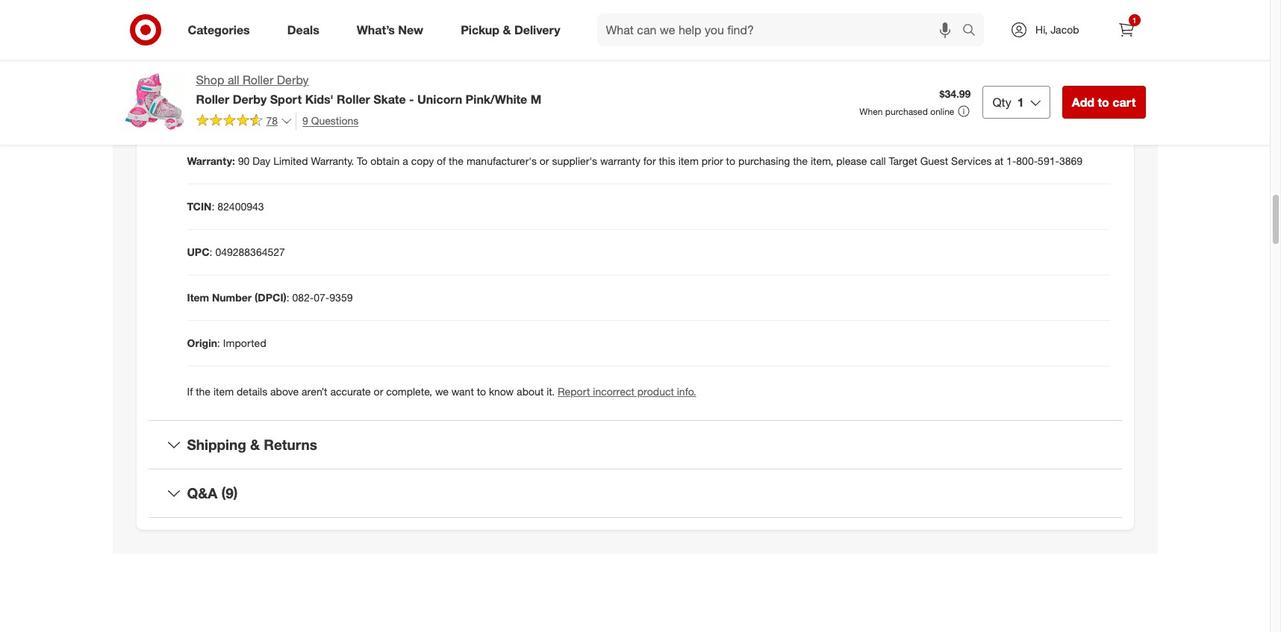 Task type: describe. For each thing, give the bounding box(es) containing it.
pink/white
[[466, 92, 527, 107]]

unicorn
[[417, 92, 462, 107]]

upc
[[187, 246, 210, 259]]

-
[[409, 92, 414, 107]]

warranty: 90 day limited warranty. to obtain a copy of the manufacturer's or supplier's warranty for this item prior to purchasing the item, please call target guest services at 1-800-591-3869
[[187, 155, 1083, 168]]

1 horizontal spatial roller
[[243, 72, 273, 87]]

add to cart button
[[1062, 86, 1146, 119]]

1 vertical spatial or
[[374, 386, 383, 398]]

search button
[[956, 13, 992, 49]]

591-
[[1038, 155, 1060, 168]]

049288364527
[[215, 246, 285, 259]]

m
[[531, 92, 542, 107]]

1 horizontal spatial to
[[726, 155, 736, 168]]

item,
[[811, 155, 834, 168]]

image of roller derby sport kids' roller skate - unicorn pink/white m image
[[124, 72, 184, 131]]

what's new
[[357, 22, 424, 37]]

warranty.
[[311, 155, 354, 168]]

pickup & delivery
[[461, 22, 560, 37]]

manufacturer's
[[467, 155, 537, 168]]

wheel for wheel diameter: 78 millimeter
[[187, 64, 218, 77]]

of
[[437, 155, 446, 168]]

deals link
[[275, 13, 338, 46]]

jacob
[[1051, 23, 1079, 36]]

1 horizontal spatial the
[[449, 155, 464, 168]]

details
[[237, 386, 267, 398]]

082-
[[292, 292, 314, 304]]

report
[[558, 386, 590, 398]]

: left 082-
[[287, 292, 289, 304]]

copy
[[411, 155, 434, 168]]

skate
[[374, 92, 406, 107]]

q&a
[[187, 485, 218, 502]]

pickup
[[461, 22, 500, 37]]

color:
[[221, 18, 251, 31]]

about
[[517, 386, 544, 398]]

when purchased online
[[860, 106, 955, 117]]

warranty:
[[187, 155, 235, 168]]

(9)
[[221, 485, 238, 502]]

online
[[931, 106, 955, 117]]

tcin
[[187, 200, 212, 213]]

9 questions
[[302, 114, 359, 127]]

to
[[357, 155, 368, 168]]

shipping & returns button
[[148, 421, 1122, 469]]

what's
[[357, 22, 395, 37]]

3869
[[1060, 155, 1083, 168]]

material:
[[187, 109, 231, 122]]

2 horizontal spatial the
[[793, 155, 808, 168]]

product
[[638, 386, 674, 398]]

number
[[212, 292, 252, 304]]

What can we help you find? suggestions appear below search field
[[597, 13, 966, 46]]

purchased
[[885, 106, 928, 117]]

82400943
[[218, 200, 264, 213]]

cart
[[1113, 95, 1136, 110]]

origin : imported
[[187, 337, 266, 350]]

we
[[435, 386, 449, 398]]

services
[[951, 155, 992, 168]]

if
[[187, 386, 193, 398]]

material: boot: nylon, polyester, plastic
[[187, 109, 374, 122]]

deals
[[287, 22, 319, 37]]

q&a (9) button
[[148, 470, 1122, 517]]

boot:
[[233, 109, 260, 122]]

0 horizontal spatial roller
[[196, 92, 229, 107]]

shop all roller derby roller derby sport kids' roller skate - unicorn pink/white m
[[196, 72, 542, 107]]

supplier's
[[552, 155, 597, 168]]

0 horizontal spatial item
[[214, 386, 234, 398]]

800-
[[1017, 155, 1038, 168]]

for
[[644, 155, 656, 168]]

accurate
[[330, 386, 371, 398]]

call
[[870, 155, 886, 168]]

imported
[[223, 337, 266, 350]]

sport
[[270, 92, 302, 107]]

target
[[889, 155, 918, 168]]

this
[[659, 155, 676, 168]]

diameter:
[[221, 64, 269, 77]]

if the item details above aren't accurate or complete, we want to know about it. report incorrect product info.
[[187, 386, 696, 398]]



Task type: locate. For each thing, give the bounding box(es) containing it.
plastic
[[343, 109, 374, 122]]

1 wheel from the top
[[187, 18, 218, 31]]

9
[[302, 114, 308, 127]]

nylon,
[[263, 109, 292, 122]]

prior
[[702, 155, 723, 168]]

: for imported
[[217, 337, 220, 350]]

info.
[[677, 386, 696, 398]]

$34.99
[[940, 87, 971, 100]]

: left "82400943"
[[212, 200, 215, 213]]

: for 049288364527
[[210, 246, 212, 259]]

1 horizontal spatial 1
[[1133, 16, 1137, 25]]

polyester,
[[295, 109, 340, 122]]

0 vertical spatial or
[[540, 155, 549, 168]]

tcin : 82400943
[[187, 200, 264, 213]]

: left imported
[[217, 337, 220, 350]]

incorrect
[[593, 386, 635, 398]]

0 horizontal spatial the
[[196, 386, 211, 398]]

all
[[228, 72, 239, 87]]

categories
[[188, 22, 250, 37]]

0 vertical spatial to
[[1098, 95, 1110, 110]]

1 vertical spatial item
[[214, 386, 234, 398]]

& for shipping
[[250, 436, 260, 454]]

derby up sport
[[277, 72, 309, 87]]

1 right qty
[[1018, 95, 1024, 110]]

roller
[[243, 72, 273, 87], [196, 92, 229, 107], [337, 92, 370, 107]]

9359
[[330, 292, 353, 304]]

0 vertical spatial 1
[[1133, 16, 1137, 25]]

the right the if
[[196, 386, 211, 398]]

1 vertical spatial to
[[726, 155, 736, 168]]

what's new link
[[344, 13, 442, 46]]

0 vertical spatial 78
[[272, 64, 284, 77]]

a
[[403, 155, 408, 168]]

kids'
[[305, 92, 334, 107]]

& left returns
[[250, 436, 260, 454]]

warranty
[[600, 155, 641, 168]]

& right the pickup
[[503, 22, 511, 37]]

to inside button
[[1098, 95, 1110, 110]]

0 horizontal spatial derby
[[233, 92, 267, 107]]

78 link
[[196, 113, 293, 131]]

78 up sport
[[272, 64, 284, 77]]

0 vertical spatial wheel
[[187, 18, 218, 31]]

1 horizontal spatial &
[[503, 22, 511, 37]]

wheel for wheel color:
[[187, 18, 218, 31]]

0 vertical spatial derby
[[277, 72, 309, 87]]

shipping & returns
[[187, 436, 317, 454]]

roller up plastic
[[337, 92, 370, 107]]

questions
[[311, 114, 359, 127]]

above
[[270, 386, 299, 398]]

the
[[449, 155, 464, 168], [793, 155, 808, 168], [196, 386, 211, 398]]

item left details
[[214, 386, 234, 398]]

1 vertical spatial &
[[250, 436, 260, 454]]

to right prior
[[726, 155, 736, 168]]

0 horizontal spatial 1
[[1018, 95, 1024, 110]]

at
[[995, 155, 1004, 168]]

q&a (9)
[[187, 485, 238, 502]]

or
[[540, 155, 549, 168], [374, 386, 383, 398]]

78 down sport
[[266, 114, 278, 127]]

wheel color:
[[187, 18, 251, 31]]

1 horizontal spatial item
[[678, 155, 699, 168]]

& for pickup
[[503, 22, 511, 37]]

the left item,
[[793, 155, 808, 168]]

roller up 'material:'
[[196, 92, 229, 107]]

delivery
[[514, 22, 560, 37]]

: for 82400943
[[212, 200, 215, 213]]

item
[[187, 292, 209, 304]]

roller right all
[[243, 72, 273, 87]]

day
[[253, 155, 271, 168]]

to right add
[[1098, 95, 1110, 110]]

shop
[[196, 72, 224, 87]]

wheel left all
[[187, 64, 218, 77]]

it.
[[547, 386, 555, 398]]

returns
[[264, 436, 317, 454]]

new
[[398, 22, 424, 37]]

aren't
[[302, 386, 327, 398]]

the right of
[[449, 155, 464, 168]]

wheel left color:
[[187, 18, 218, 31]]

complete,
[[386, 386, 432, 398]]

categories link
[[175, 13, 269, 46]]

1 vertical spatial 1
[[1018, 95, 1024, 110]]

derby
[[277, 72, 309, 87], [233, 92, 267, 107]]

shipping
[[187, 436, 246, 454]]

origin
[[187, 337, 217, 350]]

78
[[272, 64, 284, 77], [266, 114, 278, 127]]

: left 049288364527
[[210, 246, 212, 259]]

0 vertical spatial &
[[503, 22, 511, 37]]

guest
[[920, 155, 948, 168]]

0 horizontal spatial to
[[477, 386, 486, 398]]

07-
[[314, 292, 330, 304]]

please
[[836, 155, 867, 168]]

(dpci)
[[255, 292, 287, 304]]

when
[[860, 106, 883, 117]]

1-
[[1007, 155, 1017, 168]]

0 horizontal spatial or
[[374, 386, 383, 398]]

2 wheel from the top
[[187, 64, 218, 77]]

1 right jacob
[[1133, 16, 1137, 25]]

obtain
[[371, 155, 400, 168]]

or left supplier's
[[540, 155, 549, 168]]

report incorrect product info. button
[[558, 385, 696, 400]]

upc : 049288364527
[[187, 246, 285, 259]]

add
[[1072, 95, 1095, 110]]

1 horizontal spatial derby
[[277, 72, 309, 87]]

purchasing
[[738, 155, 790, 168]]

to right want
[[477, 386, 486, 398]]

item number (dpci) : 082-07-9359
[[187, 292, 353, 304]]

2 horizontal spatial to
[[1098, 95, 1110, 110]]

1 horizontal spatial or
[[540, 155, 549, 168]]

1 vertical spatial 78
[[266, 114, 278, 127]]

millimeter
[[287, 64, 332, 77]]

9 questions link
[[296, 113, 359, 130]]

wheel diameter: 78 millimeter
[[187, 64, 332, 77]]

derby up boot:
[[233, 92, 267, 107]]

qty 1
[[993, 95, 1024, 110]]

want
[[452, 386, 474, 398]]

0 vertical spatial item
[[678, 155, 699, 168]]

0 horizontal spatial &
[[250, 436, 260, 454]]

item right this
[[678, 155, 699, 168]]

or right accurate
[[374, 386, 383, 398]]

2 vertical spatial to
[[477, 386, 486, 398]]

1 vertical spatial derby
[[233, 92, 267, 107]]

1 link
[[1110, 13, 1143, 46]]

1 vertical spatial wheel
[[187, 64, 218, 77]]

limited
[[273, 155, 308, 168]]

pickup & delivery link
[[448, 13, 579, 46]]

search
[[956, 24, 992, 39]]

2 horizontal spatial roller
[[337, 92, 370, 107]]

& inside dropdown button
[[250, 436, 260, 454]]



Task type: vqa. For each thing, say whether or not it's contained in the screenshot.
the Qty 1
yes



